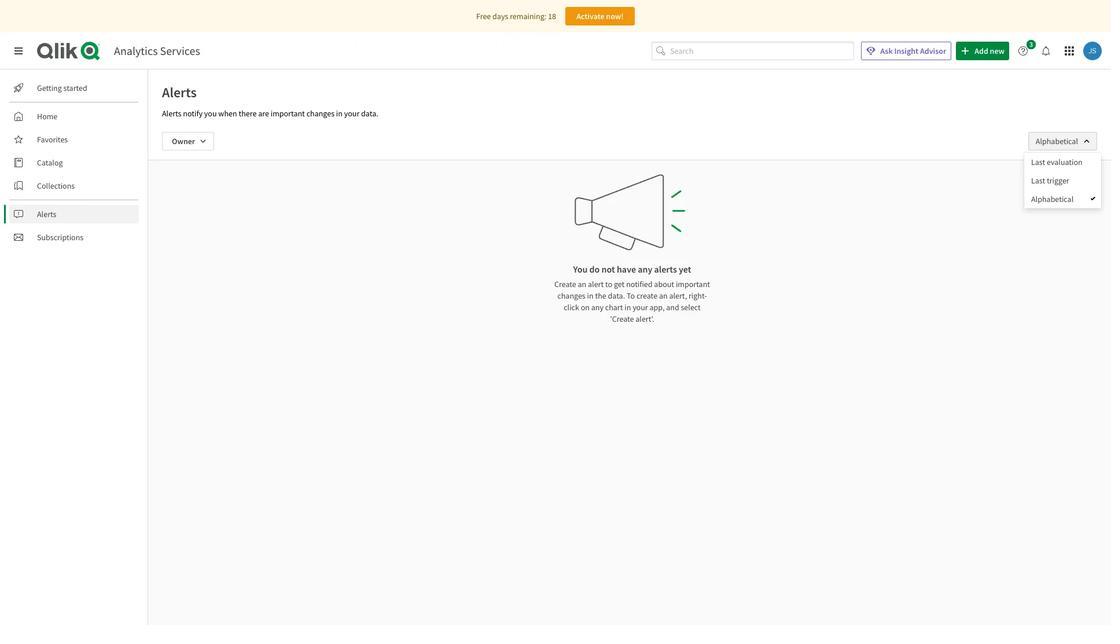 Task type: describe. For each thing, give the bounding box(es) containing it.
Alphabetical field
[[1029, 132, 1098, 151]]

trigger
[[1048, 175, 1070, 186]]

getting
[[37, 83, 62, 93]]

home
[[37, 111, 57, 122]]

last evaluation option
[[1025, 153, 1102, 171]]

subscriptions link
[[9, 228, 139, 247]]

alerts
[[655, 263, 677, 275]]

activate now! link
[[566, 7, 635, 25]]

0 vertical spatial changes
[[307, 108, 335, 119]]

0 horizontal spatial an
[[578, 279, 587, 290]]

1 vertical spatial alerts
[[162, 108, 182, 119]]

0 vertical spatial alerts
[[162, 83, 197, 101]]

have
[[617, 263, 636, 275]]

collections link
[[9, 177, 139, 195]]

close sidebar menu image
[[14, 46, 23, 56]]

on
[[581, 302, 590, 313]]

create
[[637, 291, 658, 301]]

last trigger option
[[1025, 171, 1102, 190]]

important inside you do not have any alerts yet create an alert to get notified about important changes in the data. to create an alert, right- click on any chart in your app, and select 'create alert'.
[[676, 279, 711, 290]]

do
[[590, 263, 600, 275]]

2 vertical spatial in
[[625, 302, 631, 313]]

navigation pane element
[[0, 74, 148, 251]]

create
[[555, 279, 577, 290]]

0 horizontal spatial in
[[336, 108, 343, 119]]

your inside you do not have any alerts yet create an alert to get notified about important changes in the data. to create an alert, right- click on any chart in your app, and select 'create alert'.
[[633, 302, 648, 313]]

last evaluation
[[1032, 157, 1083, 167]]

favorites
[[37, 134, 68, 145]]

alphabetical for alphabetical field
[[1036, 136, 1079, 147]]

getting started link
[[9, 79, 139, 97]]

alphabetical for alphabetical option
[[1032, 194, 1074, 204]]

18
[[548, 11, 556, 21]]

to
[[627, 291, 635, 301]]

catalog
[[37, 158, 63, 168]]

to
[[606, 279, 613, 290]]

not
[[602, 263, 615, 275]]

data. inside you do not have any alerts yet create an alert to get notified about important changes in the data. to create an alert, right- click on any chart in your app, and select 'create alert'.
[[608, 291, 626, 301]]

free
[[477, 11, 491, 21]]

activate
[[577, 11, 605, 21]]

click
[[564, 302, 580, 313]]

searchbar element
[[652, 42, 855, 60]]

subscriptions
[[37, 232, 84, 243]]

you
[[574, 263, 588, 275]]

and
[[667, 302, 680, 313]]



Task type: vqa. For each thing, say whether or not it's contained in the screenshot.
the rightmost an
yes



Task type: locate. For each thing, give the bounding box(es) containing it.
getting started
[[37, 83, 87, 93]]

changes
[[307, 108, 335, 119], [558, 291, 586, 301]]

remaining:
[[510, 11, 547, 21]]

home link
[[9, 107, 139, 126]]

important up 'right-'
[[676, 279, 711, 290]]

chart
[[606, 302, 623, 313]]

ask insight advisor
[[881, 46, 947, 56]]

1 horizontal spatial data.
[[608, 291, 626, 301]]

about
[[655, 279, 675, 290]]

alerts link
[[9, 205, 139, 224]]

alerts up subscriptions
[[37, 209, 56, 219]]

0 vertical spatial in
[[336, 108, 343, 119]]

advisor
[[921, 46, 947, 56]]

notify
[[183, 108, 203, 119]]

you do not have any alerts yet create an alert to get notified about important changes in the data. to create an alert, right- click on any chart in your app, and select 'create alert'.
[[555, 263, 711, 324]]

changes inside you do not have any alerts yet create an alert to get notified about important changes in the data. to create an alert, right- click on any chart in your app, and select 'create alert'.
[[558, 291, 586, 301]]

get
[[614, 279, 625, 290]]

ask insight advisor button
[[862, 42, 952, 60]]

alerts
[[162, 83, 197, 101], [162, 108, 182, 119], [37, 209, 56, 219]]

alphabetical up the last evaluation
[[1036, 136, 1079, 147]]

important
[[271, 108, 305, 119], [676, 279, 711, 290]]

are
[[258, 108, 269, 119]]

alphabetical
[[1036, 136, 1079, 147], [1032, 194, 1074, 204]]

changes right the are
[[307, 108, 335, 119]]

days
[[493, 11, 509, 21]]

alphabetical option
[[1025, 190, 1102, 208]]

an left alert at top right
[[578, 279, 587, 290]]

1 vertical spatial any
[[592, 302, 604, 313]]

catalog link
[[9, 153, 139, 172]]

0 vertical spatial data.
[[361, 108, 379, 119]]

1 vertical spatial alphabetical
[[1032, 194, 1074, 204]]

alert
[[588, 279, 604, 290]]

analytics services element
[[114, 43, 200, 58]]

1 vertical spatial your
[[633, 302, 648, 313]]

0 horizontal spatial any
[[592, 302, 604, 313]]

list box
[[1025, 153, 1102, 208]]

alert,
[[670, 291, 687, 301]]

analytics services
[[114, 43, 200, 58]]

alerts notify you when there are important changes in your data.
[[162, 108, 379, 119]]

insight
[[895, 46, 919, 56]]

collections
[[37, 181, 75, 191]]

notified
[[627, 279, 653, 290]]

free days remaining: 18
[[477, 11, 556, 21]]

2 last from the top
[[1032, 175, 1046, 186]]

when
[[219, 108, 237, 119]]

there
[[239, 108, 257, 119]]

list box inside filters region
[[1025, 153, 1102, 208]]

evaluation
[[1048, 157, 1083, 167]]

0 vertical spatial last
[[1032, 157, 1046, 167]]

data.
[[361, 108, 379, 119], [608, 291, 626, 301]]

2 horizontal spatial in
[[625, 302, 631, 313]]

1 vertical spatial important
[[676, 279, 711, 290]]

select
[[681, 302, 701, 313]]

alerts up notify
[[162, 83, 197, 101]]

0 vertical spatial important
[[271, 108, 305, 119]]

0 vertical spatial alphabetical
[[1036, 136, 1079, 147]]

last left trigger
[[1032, 175, 1046, 186]]

any up notified at top right
[[638, 263, 653, 275]]

alphabetical inside option
[[1032, 194, 1074, 204]]

'create
[[610, 314, 634, 324]]

1 vertical spatial last
[[1032, 175, 1046, 186]]

last
[[1032, 157, 1046, 167], [1032, 175, 1046, 186]]

0 horizontal spatial changes
[[307, 108, 335, 119]]

0 horizontal spatial data.
[[361, 108, 379, 119]]

any
[[638, 263, 653, 275], [592, 302, 604, 313]]

0 horizontal spatial important
[[271, 108, 305, 119]]

you
[[204, 108, 217, 119]]

important right the are
[[271, 108, 305, 119]]

2 vertical spatial alerts
[[37, 209, 56, 219]]

an down about on the right
[[660, 291, 668, 301]]

your
[[344, 108, 360, 119], [633, 302, 648, 313]]

alerts inside the navigation pane element
[[37, 209, 56, 219]]

1 horizontal spatial in
[[588, 291, 594, 301]]

list box containing last evaluation
[[1025, 153, 1102, 208]]

last inside last evaluation option
[[1032, 157, 1046, 167]]

alphabetical down last trigger
[[1032, 194, 1074, 204]]

an
[[578, 279, 587, 290], [660, 291, 668, 301]]

1 last from the top
[[1032, 157, 1046, 167]]

analytics
[[114, 43, 158, 58]]

last up last trigger
[[1032, 157, 1046, 167]]

started
[[63, 83, 87, 93]]

last inside last trigger option
[[1032, 175, 1046, 186]]

1 vertical spatial an
[[660, 291, 668, 301]]

filters region
[[0, 0, 1112, 625]]

1 vertical spatial in
[[588, 291, 594, 301]]

changes up click
[[558, 291, 586, 301]]

last trigger
[[1032, 175, 1070, 186]]

0 horizontal spatial your
[[344, 108, 360, 119]]

1 vertical spatial changes
[[558, 291, 586, 301]]

1 horizontal spatial an
[[660, 291, 668, 301]]

1 horizontal spatial changes
[[558, 291, 586, 301]]

last for last trigger
[[1032, 175, 1046, 186]]

any down the
[[592, 302, 604, 313]]

services
[[160, 43, 200, 58]]

alert'.
[[636, 314, 655, 324]]

0 vertical spatial an
[[578, 279, 587, 290]]

alphabetical inside field
[[1036, 136, 1079, 147]]

activate now!
[[577, 11, 624, 21]]

alerts left notify
[[162, 108, 182, 119]]

right-
[[689, 291, 707, 301]]

in
[[336, 108, 343, 119], [588, 291, 594, 301], [625, 302, 631, 313]]

1 vertical spatial data.
[[608, 291, 626, 301]]

favorites link
[[9, 130, 139, 149]]

1 horizontal spatial any
[[638, 263, 653, 275]]

1 horizontal spatial your
[[633, 302, 648, 313]]

0 vertical spatial your
[[344, 108, 360, 119]]

the
[[596, 291, 607, 301]]

Search text field
[[671, 42, 855, 60]]

1 horizontal spatial important
[[676, 279, 711, 290]]

yet
[[679, 263, 692, 275]]

ask
[[881, 46, 893, 56]]

0 vertical spatial any
[[638, 263, 653, 275]]

last for last evaluation
[[1032, 157, 1046, 167]]

now!
[[607, 11, 624, 21]]

app,
[[650, 302, 665, 313]]



